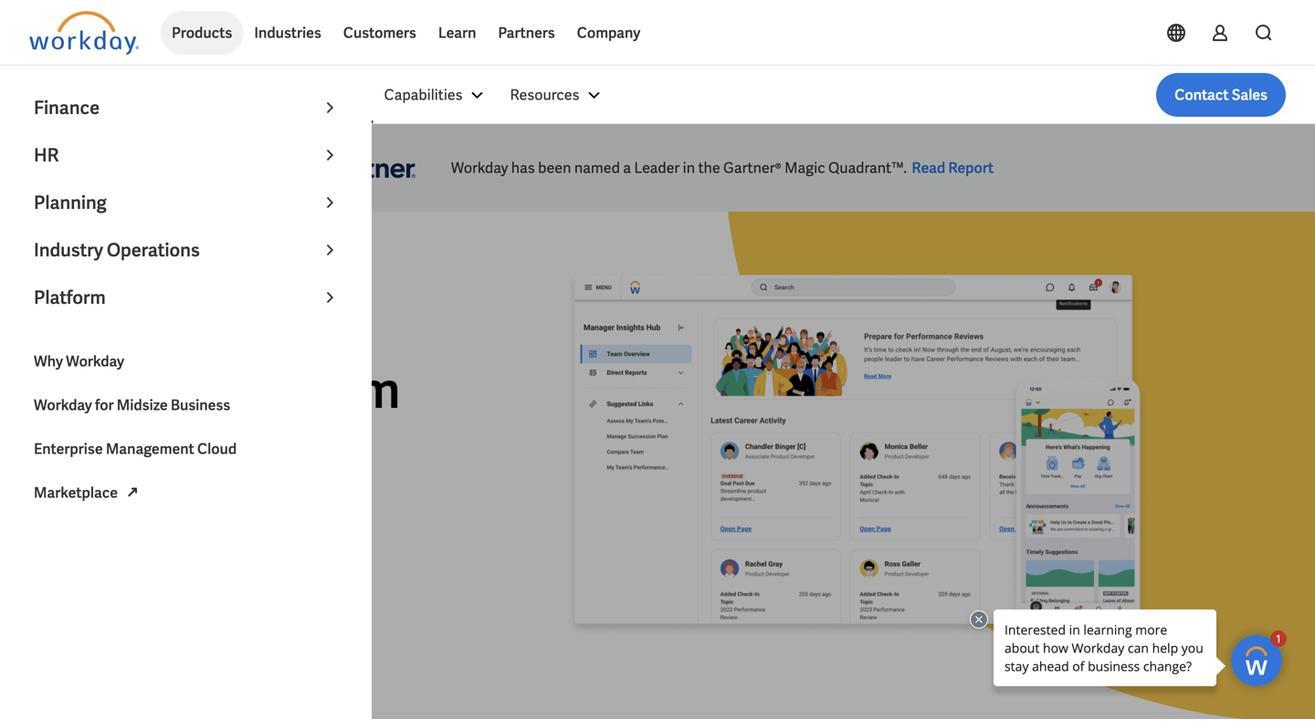 Task type: locate. For each thing, give the bounding box(es) containing it.
contact sales
[[1175, 85, 1268, 105]]

contact sales link
[[1157, 73, 1286, 117]]

opens in a new tab image
[[122, 482, 144, 504]]

performance.
[[29, 474, 341, 541]]

menu containing overview
[[289, 73, 616, 117]]

primed
[[29, 416, 194, 482]]

products
[[172, 23, 232, 42]]

for down business
[[204, 416, 270, 482]]

workday left has
[[451, 159, 508, 178]]

management down products dropdown button
[[157, 83, 268, 107]]

human capital management
[[29, 83, 268, 107]]

human
[[29, 83, 90, 107]]

management
[[157, 83, 268, 107], [106, 440, 194, 459]]

workday right why
[[66, 352, 124, 371]]

been
[[538, 159, 571, 178]]

partners button
[[487, 11, 566, 55]]

planning button
[[23, 179, 352, 227]]

0 vertical spatial workday
[[451, 159, 508, 178]]

capabilities button
[[373, 73, 499, 117]]

contact
[[1175, 85, 1229, 105]]

company
[[577, 23, 641, 42]]

industry
[[34, 238, 103, 262]]

workday inside workday for midsize business link
[[34, 396, 92, 415]]

0 horizontal spatial for
[[95, 396, 114, 415]]

customers button
[[332, 11, 427, 55]]

menu
[[289, 73, 616, 117]]

industries button
[[243, 11, 332, 55]]

workday
[[451, 159, 508, 178], [66, 352, 124, 371], [34, 396, 92, 415]]

an
[[29, 357, 95, 424]]

why workday link
[[23, 340, 352, 384]]

enterprise
[[34, 440, 103, 459]]

1 vertical spatial management
[[106, 440, 194, 459]]

operations
[[107, 238, 200, 262]]

finance button
[[23, 84, 352, 132]]

industries
[[254, 23, 321, 42]]

planning
[[34, 191, 107, 215]]

quadrant™.
[[829, 159, 907, 178]]

has
[[511, 159, 535, 178]]

1 horizontal spatial for
[[204, 416, 270, 482]]

2 vertical spatial workday
[[34, 396, 92, 415]]

1 vertical spatial for
[[204, 416, 270, 482]]

list
[[289, 73, 1286, 117]]

leader
[[634, 159, 680, 178]]

why
[[34, 352, 63, 371]]

for
[[95, 396, 114, 415], [204, 416, 270, 482]]

why workday
[[34, 352, 124, 371]]

gartner®
[[724, 159, 782, 178]]

management down midsize
[[106, 440, 194, 459]]

workday for has
[[451, 159, 508, 178]]

industry operations
[[34, 238, 200, 262]]

industry operations button
[[23, 227, 352, 274]]

workday up 'enterprise'
[[34, 396, 92, 415]]

the
[[698, 159, 720, 178]]

read
[[912, 159, 946, 178]]

named
[[574, 159, 620, 178]]

marketplace link
[[23, 471, 352, 515]]

resources button
[[499, 73, 616, 117]]

1 vertical spatial workday
[[66, 352, 124, 371]]

for left midsize
[[95, 396, 114, 415]]

products button
[[161, 11, 243, 55]]

hcm
[[105, 357, 224, 424]]



Task type: describe. For each thing, give the bounding box(es) containing it.
resources
[[510, 85, 580, 105]]

capabilities
[[384, 85, 463, 105]]

capital
[[93, 83, 153, 107]]

partners
[[498, 23, 555, 42]]

read report link
[[907, 157, 1000, 180]]

go to the homepage image
[[29, 11, 139, 55]]

for inside an hcm system primed for performance.
[[204, 416, 270, 482]]

company button
[[566, 11, 652, 55]]

an hcm system primed for performance.
[[29, 357, 401, 541]]

workday for midsize business
[[34, 396, 230, 415]]

0 vertical spatial management
[[157, 83, 268, 107]]

human capital management link
[[29, 82, 289, 108]]

magic
[[785, 159, 826, 178]]

workday for for
[[34, 396, 92, 415]]

list containing overview
[[289, 73, 1286, 117]]

in
[[683, 159, 695, 178]]

hr button
[[23, 132, 352, 179]]

enterprise management cloud
[[34, 440, 237, 459]]

workday has been named a leader in the gartner® magic quadrant™. read report
[[451, 159, 994, 178]]

platform button
[[23, 274, 352, 322]]

midsize
[[117, 396, 168, 415]]

customers
[[343, 23, 416, 42]]

overview link
[[289, 73, 373, 117]]

a
[[623, 159, 631, 178]]

sales
[[1232, 85, 1268, 105]]

finance
[[34, 96, 100, 120]]

workday for midsize business link
[[23, 384, 352, 428]]

cloud
[[197, 440, 237, 459]]

overview
[[300, 85, 362, 105]]

marketplace
[[34, 484, 118, 503]]

report
[[949, 159, 994, 178]]

enterprise management cloud link
[[23, 428, 352, 471]]

screenshot from workday's manager insights hub showing career activity of employees. image
[[565, 270, 1150, 648]]

business
[[171, 396, 230, 415]]

learn button
[[427, 11, 487, 55]]

workday inside why workday link
[[66, 352, 124, 371]]

platform
[[34, 286, 106, 310]]

hr
[[34, 143, 59, 167]]

0 vertical spatial for
[[95, 396, 114, 415]]

system
[[234, 357, 401, 424]]

gartner logo image
[[300, 124, 437, 212]]

learn
[[438, 23, 476, 42]]



Task type: vqa. For each thing, say whether or not it's contained in the screenshot.
THE MORE
no



